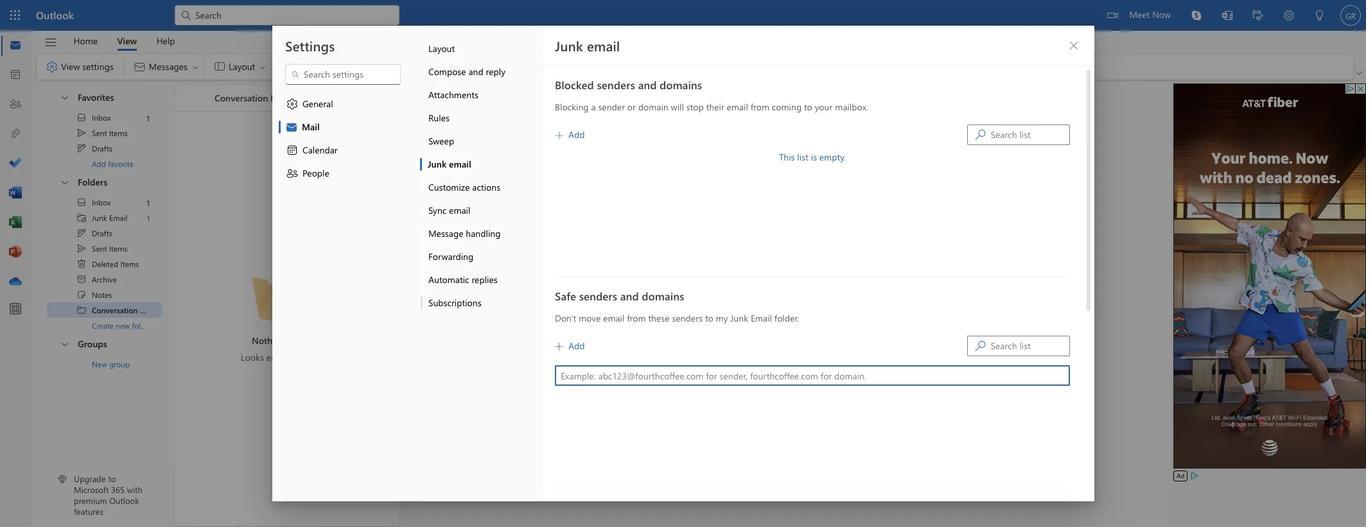 Task type: locate. For each thing, give the bounding box(es) containing it.
and up the don't move email from these senders to my junk email folder.
[[620, 289, 639, 303]]

conversation up "create new folder"
[[92, 305, 138, 316]]

files image
[[9, 128, 22, 141]]

 inside favorites tree item
[[60, 92, 70, 103]]

2 inbox from the top
[[92, 197, 111, 208]]

1 vertical spatial 
[[76, 244, 87, 254]]

 heading
[[198, 85, 323, 111]]

2  from the top
[[60, 177, 70, 187]]

 button inside folders 'tree item'
[[53, 172, 75, 193]]

0 horizontal spatial view
[[61, 60, 80, 72]]

to left your
[[804, 101, 813, 113]]

 down  button
[[46, 60, 58, 73]]

1  from the top
[[76, 128, 87, 138]]

dialog
[[0, 0, 1367, 528]]

create new folder
[[92, 321, 152, 331]]

3  from the top
[[60, 339, 70, 349]]

domains for safe senders and domains
[[642, 289, 684, 303]]

 inside 'settings' tab list
[[286, 98, 299, 111]]

from left coming on the right
[[751, 101, 770, 113]]

document
[[0, 0, 1367, 528]]

document containing settings
[[0, 0, 1367, 528]]

2 1 from the top
[[147, 198, 150, 208]]

1 vertical spatial drafts
[[92, 228, 112, 238]]

sent up deleted
[[92, 244, 107, 254]]

automatic replies button
[[420, 269, 541, 292]]

items up favorite
[[109, 128, 128, 138]]

drafts inside  drafts  sent items  deleted items  archive  notes  conversation history
[[92, 228, 112, 238]]

tree item up add favorite tree item
[[47, 125, 162, 141]]

2  from the top
[[76, 244, 87, 254]]

items up deleted
[[109, 244, 128, 254]]

upgrade to microsoft 365 with premium outlook features
[[74, 474, 143, 517]]

conversation history 
[[215, 92, 319, 105]]

2 sent from the top
[[92, 244, 107, 254]]

4 tree item from the top
[[47, 195, 162, 210]]

domains up will
[[660, 78, 702, 92]]

add favorite
[[92, 159, 134, 169]]

0 vertical spatial to
[[804, 101, 813, 113]]

to inside blocked senders and domains 'element'
[[804, 101, 813, 113]]

1 vertical spatial outlook
[[109, 496, 139, 507]]

1 vertical spatial 
[[60, 177, 70, 187]]

history up "create new folder"
[[140, 305, 165, 316]]

dialog containing settings
[[0, 0, 1367, 528]]

subscriptions
[[428, 297, 481, 309]]

and for blocked senders and domains
[[638, 78, 657, 92]]

mail
[[302, 121, 319, 133]]

 button inside 'groups' tree item
[[53, 334, 75, 355]]

conversation inside  drafts  sent items  deleted items  archive  notes  conversation history
[[92, 305, 138, 316]]

history down 
[[271, 92, 300, 104]]

1 vertical spatial add
[[92, 159, 106, 169]]

 calendar
[[286, 144, 337, 157]]

set your advertising preferences image
[[1190, 471, 1201, 481]]

2  add from the top
[[556, 340, 585, 352]]

senders inside safe senders and domains element
[[672, 312, 703, 325]]

1  button from the top
[[53, 87, 75, 108]]

 up add favorite tree item
[[76, 143, 87, 154]]

conversation down layout group at the top left of the page
[[215, 92, 268, 104]]

rules button
[[420, 107, 541, 130]]


[[556, 132, 563, 139], [556, 343, 563, 351]]

my
[[716, 312, 728, 325]]

email up customize actions
[[449, 158, 471, 170]]

0 vertical spatial 
[[76, 112, 87, 123]]

inbox inside favorites tree
[[92, 112, 111, 123]]

0 horizontal spatial history
[[140, 305, 165, 316]]

3  button from the top
[[53, 334, 75, 355]]

 button for favorites
[[53, 87, 75, 108]]

tree item up add favorite
[[47, 141, 162, 156]]

compose and reply button
[[420, 60, 541, 84]]

0 horizontal spatial conversation
[[92, 305, 138, 316]]

add inside safe senders and domains element
[[568, 340, 585, 352]]

1 vertical spatial 
[[286, 98, 299, 111]]

settings heading
[[285, 37, 335, 55]]

email
[[109, 213, 128, 223], [751, 312, 772, 325]]

1 vertical spatial items
[[109, 244, 128, 254]]

tree item up the create
[[47, 303, 165, 318]]

 inbox up  junk email
[[76, 197, 111, 208]]

inbox
[[92, 112, 111, 123], [92, 197, 111, 208]]

application
[[0, 0, 1367, 528]]

2 safe from the top
[[555, 501, 576, 515]]

5 tree item from the top
[[47, 210, 162, 226]]

safe
[[555, 289, 576, 303], [555, 501, 576, 515]]

 left favorites
[[60, 92, 70, 103]]

1 horizontal spatial outlook
[[109, 496, 139, 507]]

over
[[294, 351, 312, 363]]

0 vertical spatial from
[[751, 101, 770, 113]]

1 down favorites tree item at the top of the page
[[147, 113, 150, 123]]

1 inside favorites tree
[[147, 113, 150, 123]]

blocking
[[555, 101, 589, 113]]

tree item down  junk email
[[47, 226, 162, 241]]

blocked
[[555, 78, 594, 92]]

 for groups
[[60, 339, 70, 349]]

tree item down folders 'tree item'
[[47, 210, 162, 226]]

1 vertical spatial  inbox
[[76, 197, 111, 208]]

8 tree item from the top
[[47, 256, 162, 272]]

folders tree item
[[47, 172, 162, 195]]

1 vertical spatial sent
[[92, 244, 107, 254]]

add down blocking
[[568, 129, 585, 141]]

1 vertical spatial conversation
[[92, 305, 138, 316]]

this
[[779, 151, 795, 163]]

 inbox down favorites
[[76, 112, 111, 123]]

1  from the top
[[60, 92, 70, 103]]

automatic
[[428, 274, 469, 286]]

0 vertical spatial  button
[[53, 87, 75, 108]]

0 vertical spatial 
[[46, 60, 58, 73]]

 add inside safe senders and domains element
[[556, 340, 585, 352]]

groups tree item
[[47, 334, 162, 357]]

 inbox inside favorites tree
[[76, 112, 111, 123]]

 left ""
[[286, 98, 299, 111]]

domains for blocked senders and domains
[[660, 78, 702, 92]]

tree
[[47, 195, 165, 334]]

senders up sender
[[597, 78, 635, 92]]

to left my
[[705, 312, 714, 325]]

and up domain in the left top of the page
[[638, 78, 657, 92]]

1 horizontal spatial view
[[117, 34, 137, 47]]

0 vertical spatial 
[[60, 92, 70, 103]]

email right sync
[[449, 204, 470, 217]]

 inbox inside tree
[[76, 197, 111, 208]]

to right upgrade
[[108, 474, 116, 485]]

2 vertical spatial add
[[568, 340, 585, 352]]


[[291, 70, 300, 79]]

1 sent from the top
[[92, 128, 107, 138]]

blocked senders and domains
[[555, 78, 702, 92]]

junk down sweep
[[428, 158, 446, 170]]

1  add from the top
[[556, 129, 585, 141]]

0 vertical spatial folder
[[132, 321, 152, 331]]

email left folder.
[[751, 312, 772, 325]]

senders right 'these'
[[672, 312, 703, 325]]

conversation
[[215, 92, 268, 104], [92, 305, 138, 316]]


[[76, 143, 87, 154], [76, 228, 87, 238]]

 for safe senders and domains
[[556, 343, 563, 351]]

1 vertical spatial 
[[76, 228, 87, 238]]

folder right new
[[132, 321, 152, 331]]

1 1 from the top
[[147, 113, 150, 123]]

junk up blocked
[[555, 37, 583, 55]]

view inside button
[[117, 34, 137, 47]]

empty.
[[820, 151, 846, 163]]

0 vertical spatial senders
[[597, 78, 635, 92]]

deleted
[[92, 259, 118, 269]]

1  from the top
[[556, 132, 563, 139]]

1 horizontal spatial conversation
[[215, 92, 268, 104]]

1 vertical spatial 1
[[147, 198, 150, 208]]

view left help
[[117, 34, 137, 47]]

sync
[[428, 204, 446, 217]]

email down safe senders and domains
[[603, 312, 625, 325]]

mail image
[[9, 39, 22, 52]]

tree item up archive
[[47, 256, 162, 272]]

create new folder tree item
[[47, 318, 162, 334]]

domains up 'these'
[[642, 289, 684, 303]]

 down favorites
[[76, 112, 87, 123]]

inbox for junk email
[[92, 197, 111, 208]]

people image
[[9, 98, 22, 111]]

10 tree item from the top
[[47, 287, 162, 303]]

2 horizontal spatial to
[[804, 101, 813, 113]]

view left settings
[[61, 60, 80, 72]]

1 vertical spatial 
[[556, 343, 563, 351]]

1  from the top
[[76, 143, 87, 154]]

sweep
[[428, 135, 454, 147]]

1 inbox from the top
[[92, 112, 111, 123]]

people
[[302, 167, 329, 179]]

calendar image
[[9, 69, 22, 82]]

 inside blocked senders and domains 'element'
[[556, 132, 563, 139]]

conversation inside the conversation history 
[[215, 92, 268, 104]]

tree item down favorites
[[47, 110, 162, 125]]

safe left mailing
[[555, 501, 576, 515]]

1 horizontal spatial junk email
[[555, 37, 620, 55]]

 add down "don't"
[[556, 340, 585, 352]]

1 horizontal spatial email
[[751, 312, 772, 325]]

your
[[815, 101, 833, 113]]

email right 
[[109, 213, 128, 223]]

 inside tree
[[76, 197, 87, 208]]

1 vertical spatial history
[[140, 305, 165, 316]]

sent up add favorite tree item
[[92, 128, 107, 138]]

0 vertical spatial drafts
[[92, 143, 112, 154]]

 down 
[[76, 228, 87, 238]]

2  button from the top
[[53, 172, 75, 193]]

1 vertical spatial  add
[[556, 340, 585, 352]]

0 horizontal spatial junk email
[[428, 158, 471, 170]]

attachments button
[[420, 84, 541, 107]]

2 vertical spatial to
[[108, 474, 116, 485]]

0 horizontal spatial from
[[627, 312, 646, 325]]

 down blocking
[[556, 132, 563, 139]]

 button left favorites
[[53, 87, 75, 108]]

to
[[804, 101, 813, 113], [705, 312, 714, 325], [108, 474, 116, 485]]

and left reply at the top of page
[[468, 66, 483, 78]]

1 vertical spatial view
[[61, 60, 80, 72]]

0 vertical spatial  inbox
[[76, 112, 111, 123]]

 button for folders
[[53, 172, 75, 193]]

sent inside  drafts  sent items  deleted items  archive  notes  conversation history
[[92, 244, 107, 254]]

new
[[92, 359, 107, 370]]

1  inbox from the top
[[76, 112, 111, 123]]

1 horizontal spatial 
[[286, 98, 299, 111]]

1  from the top
[[76, 112, 87, 123]]

0 vertical spatial safe
[[555, 289, 576, 303]]

automatic replies
[[428, 274, 498, 286]]

this list is empty.
[[779, 151, 846, 163]]

 down "don't"
[[556, 343, 563, 351]]

junk email heading
[[555, 37, 620, 55]]

 up  at the left of page
[[76, 244, 87, 254]]

email right their
[[727, 101, 748, 113]]

coming
[[772, 101, 802, 113]]

inbox down favorites tree item at the top of the page
[[92, 112, 111, 123]]

0 vertical spatial view
[[117, 34, 137, 47]]

tree containing 
[[47, 195, 165, 334]]

2  from the top
[[556, 343, 563, 351]]

0 vertical spatial 
[[76, 143, 87, 154]]

1 vertical spatial inbox
[[92, 197, 111, 208]]

home button
[[64, 31, 107, 51]]

1 right  junk email
[[147, 213, 150, 223]]

to do image
[[9, 157, 22, 170]]

2 vertical spatial items
[[120, 259, 139, 269]]

1 vertical spatial from
[[627, 312, 646, 325]]

help
[[157, 34, 175, 47]]

 inside  view settings
[[46, 60, 58, 73]]

items
[[109, 128, 128, 138], [109, 244, 128, 254], [120, 259, 139, 269]]

1 vertical spatial junk email
[[428, 158, 471, 170]]

layout
[[428, 42, 455, 55]]

don't
[[555, 312, 576, 325]]

and
[[468, 66, 483, 78], [638, 78, 657, 92], [620, 289, 639, 303]]

add up folders
[[92, 159, 106, 169]]

will
[[671, 101, 684, 113]]

 inside 'groups' tree item
[[60, 339, 70, 349]]

 inside safe senders and domains element
[[556, 343, 563, 351]]

 left groups at the left
[[60, 339, 70, 349]]

meet
[[1130, 8, 1151, 21]]

0 vertical spatial 1
[[147, 113, 150, 123]]

1 vertical spatial to
[[705, 312, 714, 325]]

email
[[587, 37, 620, 55], [727, 101, 748, 113], [449, 158, 471, 170], [449, 204, 470, 217], [603, 312, 625, 325]]

1 drafts from the top
[[92, 143, 112, 154]]

0 horizontal spatial folder
[[132, 321, 152, 331]]

2 vertical spatial  button
[[53, 334, 75, 355]]

junk right my
[[731, 312, 748, 325]]

 add
[[556, 129, 585, 141], [556, 340, 585, 352]]

0 vertical spatial history
[[271, 92, 300, 104]]

1 vertical spatial email
[[751, 312, 772, 325]]


[[286, 144, 299, 157]]

outlook link
[[36, 0, 74, 31]]

1 vertical spatial senders
[[579, 289, 617, 303]]

0 horizontal spatial 
[[46, 60, 58, 73]]

0 vertical spatial outlook
[[36, 8, 74, 22]]

2  from the top
[[76, 197, 87, 208]]

drafts up add favorite tree item
[[92, 143, 112, 154]]


[[76, 128, 87, 138], [76, 244, 87, 254]]

 button inside favorites tree item
[[53, 87, 75, 108]]

1 vertical spatial domains
[[642, 289, 684, 303]]

 add down blocking
[[556, 129, 585, 141]]

0 vertical spatial sent
[[92, 128, 107, 138]]

tree item down deleted
[[47, 272, 162, 287]]

 up add favorite tree item
[[76, 128, 87, 138]]

1 for junk email
[[147, 198, 150, 208]]

general
[[302, 98, 333, 110]]

0 horizontal spatial outlook
[[36, 8, 74, 22]]

tree item
[[47, 110, 162, 125], [47, 125, 162, 141], [47, 141, 162, 156], [47, 195, 162, 210], [47, 210, 162, 226], [47, 226, 162, 241], [47, 241, 162, 256], [47, 256, 162, 272], [47, 272, 162, 287], [47, 287, 162, 303], [47, 303, 165, 318]]

0 vertical spatial 
[[556, 132, 563, 139]]

outlook up  button
[[36, 8, 74, 22]]

1 horizontal spatial to
[[705, 312, 714, 325]]

2 vertical spatial senders
[[672, 312, 703, 325]]

 left folders
[[60, 177, 70, 187]]

 for folders
[[60, 177, 70, 187]]

0 horizontal spatial email
[[109, 213, 128, 223]]

favorite
[[108, 159, 134, 169]]

2  from the top
[[76, 228, 87, 238]]

tree item containing 
[[47, 287, 162, 303]]

 inside favorites tree
[[76, 112, 87, 123]]

folders
[[78, 176, 107, 188]]

and inside compose and reply button
[[468, 66, 483, 78]]

 inside folders 'tree item'
[[60, 177, 70, 187]]

tree item up  junk email
[[47, 195, 162, 210]]

1 vertical spatial folder
[[298, 334, 323, 347]]

 up 
[[76, 197, 87, 208]]

2 drafts from the top
[[92, 228, 112, 238]]

application containing settings
[[0, 0, 1367, 528]]

items inside the ' sent items  drafts'
[[109, 128, 128, 138]]

0 vertical spatial 
[[76, 128, 87, 138]]

tree item down archive
[[47, 287, 162, 303]]

1 horizontal spatial from
[[751, 101, 770, 113]]

add inside blocked senders and domains 'element'
[[568, 129, 585, 141]]

1 vertical spatial  button
[[53, 172, 75, 193]]

from inside blocked senders and domains 'element'
[[751, 101, 770, 113]]

 for favorites
[[60, 92, 70, 103]]


[[76, 305, 87, 316]]

0 vertical spatial add
[[568, 129, 585, 141]]

1 horizontal spatial history
[[271, 92, 300, 104]]

add down "don't"
[[568, 340, 585, 352]]

folder inside nothing in folder looks empty over here.
[[298, 334, 323, 347]]

outlook right premium
[[109, 496, 139, 507]]

folder inside tree item
[[132, 321, 152, 331]]

0 vertical spatial  add
[[556, 129, 585, 141]]

a
[[591, 101, 596, 113]]

junk email up customize
[[428, 158, 471, 170]]

0 vertical spatial items
[[109, 128, 128, 138]]

 button left groups at the left
[[53, 334, 75, 355]]

meet now
[[1130, 8, 1172, 21]]

2  inbox from the top
[[76, 197, 111, 208]]

Search settings search field
[[300, 68, 387, 81]]

junk email tab panel
[[542, 26, 1095, 528]]

safe up "don't"
[[555, 289, 576, 303]]

 add inside blocked senders and domains 'element'
[[556, 129, 585, 141]]

compose and reply
[[428, 66, 505, 78]]

email inside safe senders and domains element
[[603, 312, 625, 325]]

1 safe from the top
[[555, 289, 576, 303]]

2 vertical spatial 1
[[147, 213, 150, 223]]

1 horizontal spatial folder
[[298, 334, 323, 347]]

 button left folders
[[53, 172, 75, 193]]

0 vertical spatial inbox
[[92, 112, 111, 123]]

items right deleted
[[120, 259, 139, 269]]

0 horizontal spatial to
[[108, 474, 116, 485]]

junk inside button
[[428, 158, 446, 170]]

tree item up deleted
[[47, 241, 162, 256]]

folder
[[132, 321, 152, 331], [298, 334, 323, 347]]

outlook
[[36, 8, 74, 22], [109, 496, 139, 507]]

folder up the over at the left bottom of page
[[298, 334, 323, 347]]


[[76, 112, 87, 123], [76, 197, 87, 208]]

2 vertical spatial 
[[60, 339, 70, 349]]

tab list
[[64, 31, 185, 51]]

 sent items  drafts
[[76, 128, 128, 154]]

 inside  drafts  sent items  deleted items  archive  notes  conversation history
[[76, 244, 87, 254]]

drafts down  junk email
[[92, 228, 112, 238]]

0 vertical spatial domains
[[660, 78, 702, 92]]

11 tree item from the top
[[47, 303, 165, 318]]

junk email up blocked
[[555, 37, 620, 55]]

from left 'these'
[[627, 312, 646, 325]]

senders up move
[[579, 289, 617, 303]]

from inside safe senders and domains element
[[627, 312, 646, 325]]

1 vertical spatial 
[[76, 197, 87, 208]]

layout group
[[207, 54, 334, 80]]

stop
[[686, 101, 704, 113]]


[[1108, 10, 1118, 21]]

1 for sent items
[[147, 113, 150, 123]]

 inbox for junk email
[[76, 197, 111, 208]]

settings
[[82, 60, 113, 72]]

upgrade
[[74, 474, 106, 485]]

view button
[[108, 31, 147, 51]]

drafts
[[92, 143, 112, 154], [92, 228, 112, 238]]

junk right 
[[92, 213, 107, 223]]

0 vertical spatial junk email
[[555, 37, 620, 55]]

add for safe
[[568, 340, 585, 352]]

history
[[271, 92, 300, 104], [140, 305, 165, 316]]

1 vertical spatial safe
[[555, 501, 576, 515]]

junk email button
[[420, 153, 541, 176]]

0 vertical spatial conversation
[[215, 92, 268, 104]]

1 down folders 'tree item'
[[147, 198, 150, 208]]

inbox up  junk email
[[92, 197, 111, 208]]

9 tree item from the top
[[47, 272, 162, 287]]

3 tree item from the top
[[47, 141, 162, 156]]



Task type: describe. For each thing, give the bounding box(es) containing it.
layout button
[[420, 37, 541, 60]]

safe for safe mailing lists
[[555, 501, 576, 515]]

 for  view settings
[[46, 60, 58, 73]]

attachments
[[428, 89, 478, 101]]

message list section
[[175, 82, 400, 527]]

customize actions button
[[420, 176, 541, 199]]

Example: abc123@fourthcoffee.com for sender, fourthcoffee.com for domain. text field
[[556, 366, 1070, 386]]

1 tree item from the top
[[47, 110, 162, 125]]

favorites
[[78, 91, 114, 103]]

premium features image
[[58, 476, 67, 485]]

 add for blocked
[[556, 129, 585, 141]]

create
[[92, 321, 114, 331]]

is
[[811, 151, 817, 163]]

more apps image
[[9, 303, 22, 316]]

domain
[[638, 101, 668, 113]]

forwarding
[[428, 251, 473, 263]]

mailbox.
[[835, 101, 868, 113]]

junk email inside button
[[428, 158, 471, 170]]

sender
[[598, 101, 625, 113]]

 view settings
[[46, 60, 113, 73]]

3 1 from the top
[[147, 213, 150, 223]]

tree item containing 
[[47, 210, 162, 226]]

compose
[[428, 66, 466, 78]]

tree item containing 
[[47, 256, 162, 272]]

their
[[706, 101, 724, 113]]

folder.
[[775, 312, 799, 325]]

actions
[[472, 181, 500, 193]]

blocked senders and domains element
[[555, 101, 1070, 260]]

senders for safe
[[579, 289, 617, 303]]

tree item containing 
[[47, 303, 165, 318]]

7 tree item from the top
[[47, 241, 162, 256]]

lists
[[619, 501, 638, 515]]

nothing in folder looks empty over here.
[[241, 334, 333, 363]]


[[76, 290, 87, 300]]

onedrive image
[[9, 276, 22, 289]]

and for safe senders and domains
[[620, 289, 639, 303]]

message handling
[[428, 227, 501, 240]]

 inside the ' sent items  drafts'
[[76, 128, 87, 138]]

left-rail-appbar navigation
[[3, 31, 28, 297]]

powerpoint image
[[9, 246, 22, 259]]

replies
[[472, 274, 498, 286]]

settings tab list
[[272, 26, 414, 502]]

new
[[116, 321, 130, 331]]

add inside tree item
[[92, 159, 106, 169]]

 button for groups
[[53, 334, 75, 355]]


[[1069, 40, 1079, 51]]

settings
[[285, 37, 335, 55]]

outlook inside banner
[[36, 8, 74, 22]]


[[76, 259, 87, 269]]

group
[[109, 359, 130, 370]]


[[306, 92, 319, 105]]

reply
[[486, 66, 505, 78]]

tab list containing home
[[64, 31, 185, 51]]

 inside  drafts  sent items  deleted items  archive  notes  conversation history
[[76, 228, 87, 238]]

archive
[[92, 274, 117, 285]]

safe senders and domains element
[[555, 312, 1070, 472]]

empty
[[267, 351, 292, 363]]

 inbox for sent items
[[76, 112, 111, 123]]

 drafts  sent items  deleted items  archive  notes  conversation history
[[76, 228, 165, 316]]

forwarding button
[[420, 245, 541, 269]]

premium
[[74, 496, 107, 507]]

 inside the ' sent items  drafts'
[[76, 143, 87, 154]]


[[286, 167, 299, 180]]

safe senders and domains
[[555, 289, 684, 303]]

6 tree item from the top
[[47, 226, 162, 241]]

senders for blocked
[[597, 78, 635, 92]]

customize actions
[[428, 181, 500, 193]]

message handling button
[[420, 222, 541, 245]]

view inside  view settings
[[61, 60, 80, 72]]

new group
[[92, 359, 130, 370]]

to inside upgrade to microsoft 365 with premium outlook features
[[108, 474, 116, 485]]

sync email
[[428, 204, 470, 217]]

 for 
[[286, 98, 299, 111]]

notes
[[92, 290, 112, 300]]

junk inside safe senders and domains element
[[731, 312, 748, 325]]

email inside safe senders and domains element
[[751, 312, 772, 325]]

to inside safe senders and domains element
[[705, 312, 714, 325]]

 for 
[[76, 197, 87, 208]]

don't move email from these senders to my junk email folder.
[[555, 312, 799, 325]]

junk inside tree
[[92, 213, 107, 223]]

excel image
[[9, 217, 22, 229]]

help button
[[147, 31, 185, 51]]


[[44, 36, 58, 49]]

these
[[648, 312, 670, 325]]

0 vertical spatial email
[[109, 213, 128, 223]]

sweep button
[[420, 130, 541, 153]]


[[285, 121, 298, 134]]

groups
[[78, 338, 107, 350]]

features
[[74, 506, 103, 517]]

safe mailing lists
[[555, 501, 638, 515]]

safe for safe senders and domains
[[555, 289, 576, 303]]

blocking a sender or domain will stop their email from coming to your mailbox.
[[555, 101, 868, 113]]

now
[[1153, 8, 1172, 21]]

history inside  drafts  sent items  deleted items  archive  notes  conversation history
[[140, 305, 165, 316]]

 add for safe
[[556, 340, 585, 352]]

with
[[127, 485, 143, 496]]

message
[[428, 227, 463, 240]]

customize
[[428, 181, 470, 193]]

 button
[[302, 88, 323, 109]]

move
[[579, 312, 601, 325]]

drafts inside the ' sent items  drafts'
[[92, 143, 112, 154]]

add favorite tree item
[[47, 156, 162, 172]]

 for blocked senders and domains
[[556, 132, 563, 139]]

new group tree item
[[47, 357, 162, 372]]

mailing
[[579, 501, 616, 515]]

 button
[[38, 31, 64, 53]]

sync email button
[[420, 199, 541, 222]]

nothing
[[252, 334, 286, 347]]

outlook banner
[[0, 0, 1367, 31]]

here.
[[314, 351, 333, 363]]

favorites tree item
[[47, 87, 162, 110]]

favorites tree
[[47, 82, 162, 172]]

calendar
[[302, 144, 337, 156]]

2 tree item from the top
[[47, 125, 162, 141]]

email inside blocked senders and domains 'element'
[[727, 101, 748, 113]]

add for blocked
[[568, 129, 585, 141]]

word image
[[9, 187, 22, 200]]

folder for in
[[298, 334, 323, 347]]

 for 
[[76, 112, 87, 123]]

junk email inside tab panel
[[555, 37, 620, 55]]

microsoft
[[74, 485, 109, 496]]

365
[[111, 485, 125, 496]]

history inside the conversation history 
[[271, 92, 300, 104]]

sent inside the ' sent items  drafts'
[[92, 128, 107, 138]]

outlook inside upgrade to microsoft 365 with premium outlook features
[[109, 496, 139, 507]]

tree item containing 
[[47, 272, 162, 287]]

folder for new
[[132, 321, 152, 331]]


[[76, 213, 87, 223]]

email up the blocked senders and domains
[[587, 37, 620, 55]]

inbox for sent items
[[92, 112, 111, 123]]



Task type: vqa. For each thing, say whether or not it's contained in the screenshot.
Favorites's  button
yes



